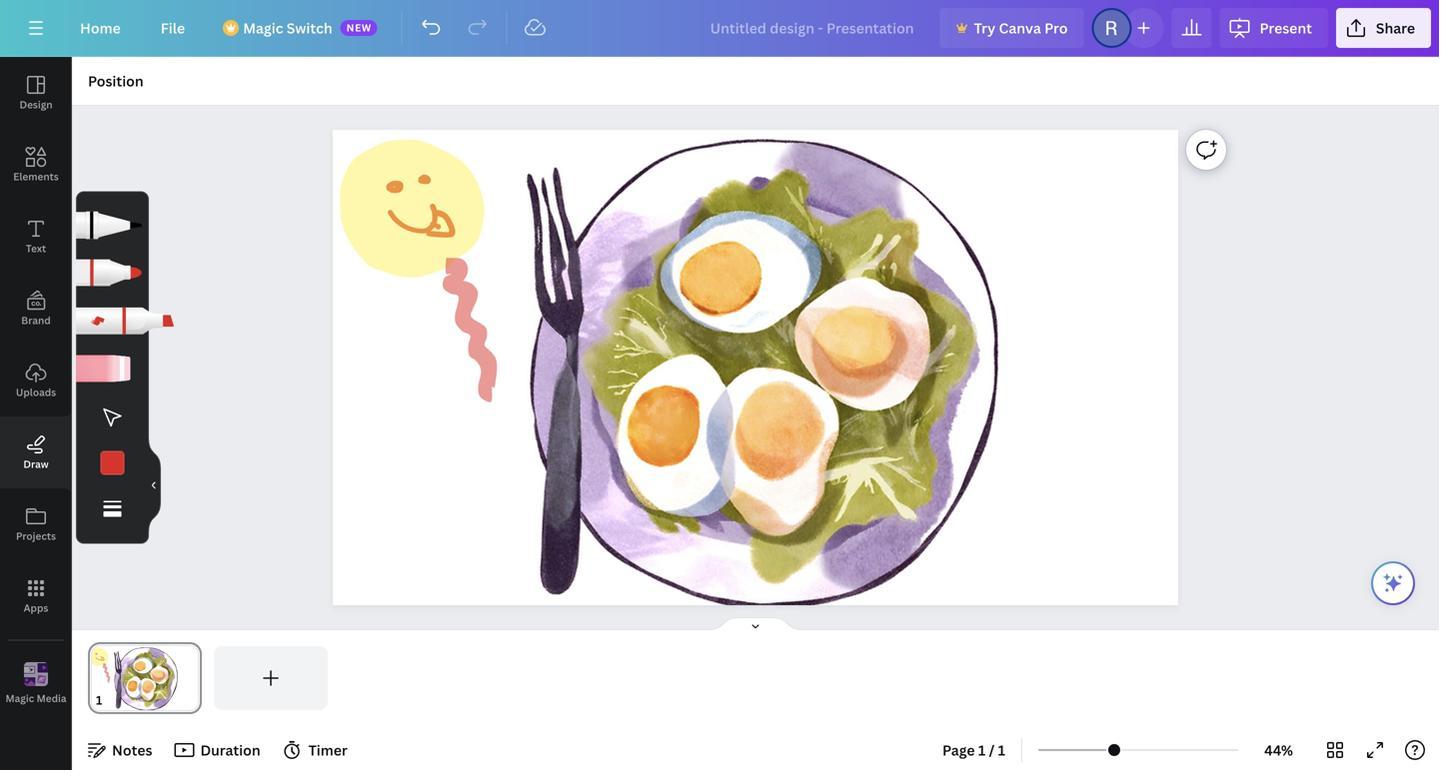 Task type: describe. For each thing, give the bounding box(es) containing it.
draw button
[[0, 417, 72, 489]]

present button
[[1220, 8, 1328, 48]]

notes
[[112, 741, 152, 760]]

design button
[[0, 57, 72, 129]]

design
[[19, 98, 53, 111]]

page 1 / 1
[[943, 741, 1006, 760]]

share
[[1376, 18, 1415, 37]]

switch
[[287, 18, 332, 37]]

magic for magic media
[[5, 692, 34, 705]]

home
[[80, 18, 121, 37]]

elements
[[13, 170, 59, 183]]

Page title text field
[[111, 691, 119, 711]]

projects
[[16, 530, 56, 543]]

page 1 image
[[88, 647, 202, 711]]

uploads
[[16, 386, 56, 399]]

magic media button
[[0, 649, 72, 721]]

hide pages image
[[708, 617, 804, 633]]

duration button
[[168, 735, 269, 767]]

brand
[[21, 314, 51, 327]]

notes button
[[80, 735, 160, 767]]

timer button
[[277, 735, 356, 767]]

draw
[[23, 458, 49, 471]]

hide image
[[148, 438, 161, 534]]

share button
[[1336, 8, 1431, 48]]

duration
[[200, 741, 261, 760]]

file button
[[145, 8, 201, 48]]

2 1 from the left
[[998, 741, 1006, 760]]

try canva pro
[[974, 18, 1068, 37]]

elements button
[[0, 129, 72, 201]]



Task type: locate. For each thing, give the bounding box(es) containing it.
0 horizontal spatial 1
[[978, 741, 986, 760]]

apps button
[[0, 561, 72, 633]]

canva assistant image
[[1381, 572, 1405, 596]]

1 1 from the left
[[978, 741, 986, 760]]

Design title text field
[[694, 8, 932, 48]]

1
[[978, 741, 986, 760], [998, 741, 1006, 760]]

magic switch
[[243, 18, 332, 37]]

magic
[[243, 18, 283, 37], [5, 692, 34, 705]]

page
[[943, 741, 975, 760]]

apps
[[24, 602, 48, 615]]

magic left switch
[[243, 18, 283, 37]]

magic for magic switch
[[243, 18, 283, 37]]

try canva pro button
[[940, 8, 1084, 48]]

projects button
[[0, 489, 72, 561]]

pro
[[1045, 18, 1068, 37]]

0 vertical spatial magic
[[243, 18, 283, 37]]

magic media
[[5, 692, 67, 705]]

home link
[[64, 8, 137, 48]]

timer
[[309, 741, 348, 760]]

main menu bar
[[0, 0, 1439, 57]]

side panel tab list
[[0, 57, 72, 721]]

uploads button
[[0, 345, 72, 417]]

present
[[1260, 18, 1312, 37]]

44% button
[[1246, 735, 1311, 767]]

1 vertical spatial magic
[[5, 692, 34, 705]]

position button
[[80, 65, 152, 97]]

text
[[26, 242, 46, 255]]

new
[[346, 21, 372, 34]]

text button
[[0, 201, 72, 273]]

file
[[161, 18, 185, 37]]

magic left media
[[5, 692, 34, 705]]

magic inside magic media button
[[5, 692, 34, 705]]

/
[[989, 741, 995, 760]]

1 right /
[[998, 741, 1006, 760]]

1 horizontal spatial 1
[[998, 741, 1006, 760]]

brand button
[[0, 273, 72, 345]]

1 left /
[[978, 741, 986, 760]]

magic inside the main menu bar
[[243, 18, 283, 37]]

canva
[[999, 18, 1041, 37]]

1 horizontal spatial magic
[[243, 18, 283, 37]]

position
[[88, 71, 144, 90]]

0 horizontal spatial magic
[[5, 692, 34, 705]]

#e7191f image
[[100, 451, 124, 475], [100, 451, 124, 475]]

try
[[974, 18, 996, 37]]

media
[[37, 692, 67, 705]]

44%
[[1264, 741, 1293, 760]]



Task type: vqa. For each thing, say whether or not it's contained in the screenshot.
FILE popup button
yes



